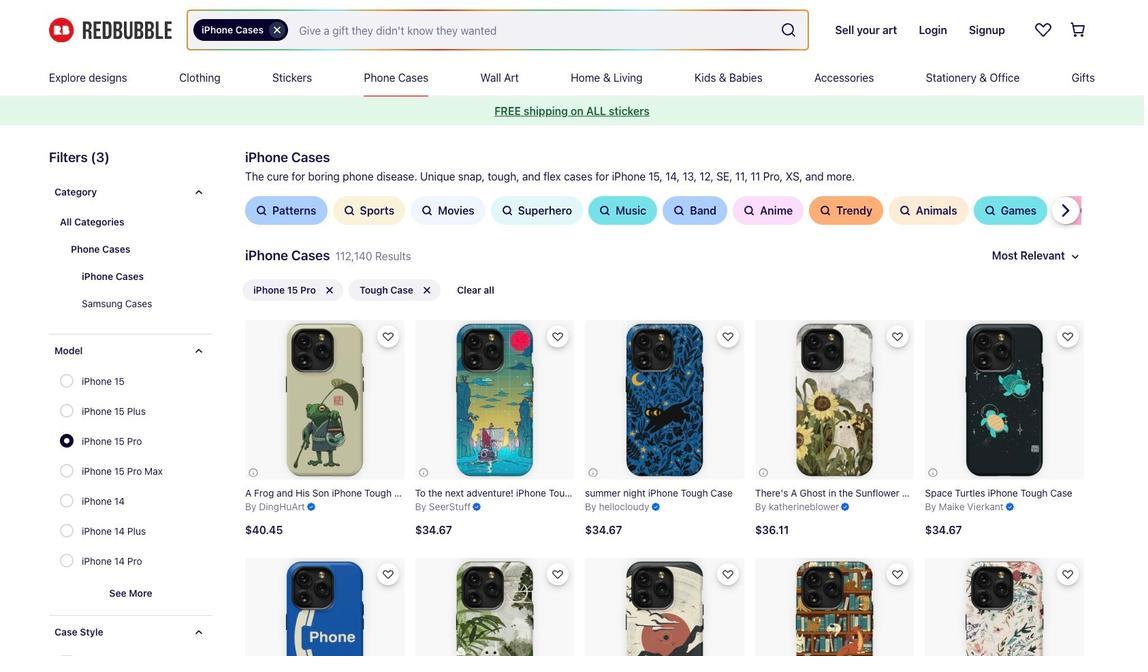 Task type: describe. For each thing, give the bounding box(es) containing it.
to the next adventure! iphone tough case image
[[415, 320, 575, 479]]

library of the ring iphone tough case image
[[756, 558, 915, 656]]

there's a ghost in the greenhouse again iphone tough case image
[[415, 558, 575, 656]]

1 menu item from the left
[[49, 60, 127, 95]]

a frog and his son iphone tough case image
[[245, 320, 405, 479]]

space turtles iphone tough case image
[[926, 320, 1085, 479]]

5 menu item from the left
[[481, 60, 519, 95]]

Search term search field
[[288, 11, 776, 49]]

mtn lp... iphone tough case image
[[586, 558, 745, 656]]

summer night iphone tough case image
[[586, 320, 745, 479]]

7 menu item from the left
[[695, 60, 763, 95]]

8 menu item from the left
[[815, 60, 875, 95]]

there's a ghost in the sunflower field again... iphone tough case image
[[756, 320, 915, 479]]

3 menu item from the left
[[273, 60, 312, 95]]



Task type: locate. For each thing, give the bounding box(es) containing it.
None field
[[188, 11, 809, 49]]

None radio
[[60, 464, 74, 478], [60, 494, 74, 508], [60, 554, 74, 568], [60, 464, 74, 478], [60, 494, 74, 508], [60, 554, 74, 568]]

menu bar
[[49, 60, 1096, 95]]

model option group
[[60, 367, 171, 577]]

fable floral  iphone tough case image
[[926, 558, 1085, 656]]

None radio
[[60, 374, 74, 388], [60, 404, 74, 418], [60, 434, 74, 448], [60, 524, 74, 538], [60, 374, 74, 388], [60, 404, 74, 418], [60, 434, 74, 448], [60, 524, 74, 538]]

4 menu item from the left
[[364, 60, 429, 95]]

6 menu item from the left
[[571, 60, 643, 95]]

vintage pay phone sign iphone tough case image
[[245, 558, 405, 656]]

2 menu item from the left
[[179, 60, 221, 95]]

menu item
[[49, 60, 127, 95], [179, 60, 221, 95], [273, 60, 312, 95], [364, 60, 429, 95], [481, 60, 519, 95], [571, 60, 643, 95], [695, 60, 763, 95], [815, 60, 875, 95], [927, 60, 1020, 95], [1072, 60, 1096, 95]]

9 menu item from the left
[[927, 60, 1020, 95]]

112,140 results element
[[27, 147, 1130, 656]]

10 menu item from the left
[[1072, 60, 1096, 95]]



Task type: vqa. For each thing, say whether or not it's contained in the screenshot.
field
yes



